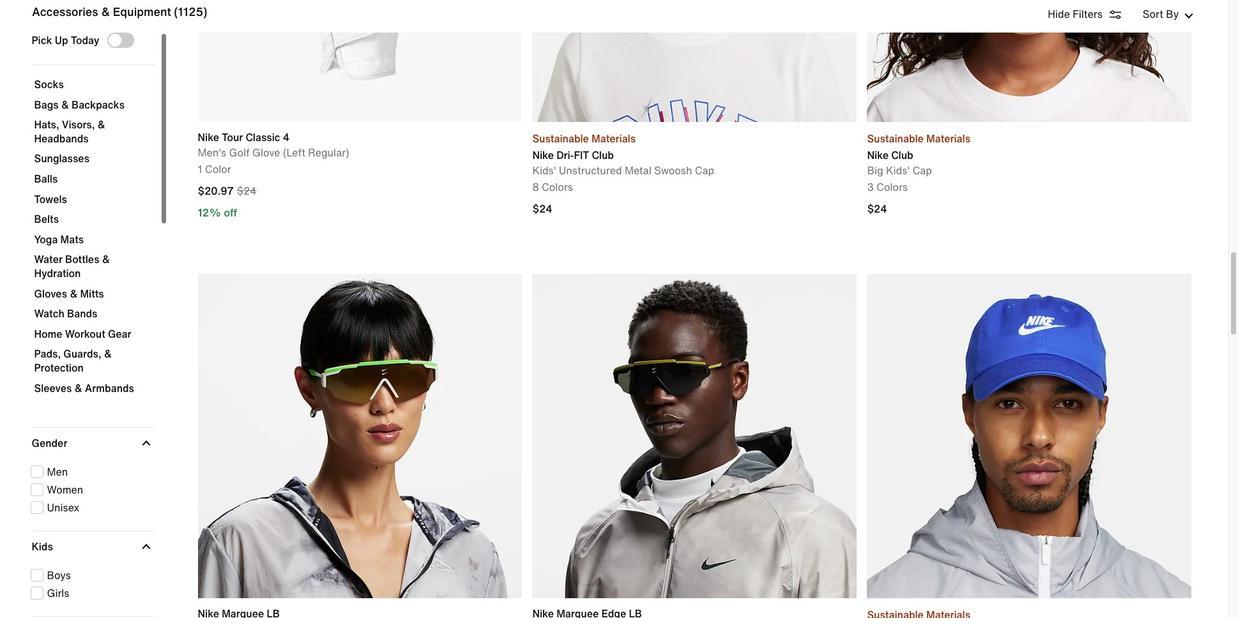 Task type: locate. For each thing, give the bounding box(es) containing it.
accessories & equipment (1125)
[[32, 3, 207, 20]]

regular)
[[308, 145, 349, 160]]

club right fit
[[592, 148, 614, 163]]

1 vertical spatial chevron image
[[142, 439, 151, 448]]

2 materials from the left
[[927, 131, 971, 146]]

1 kids' from the left
[[533, 163, 556, 178]]

nike for nike club
[[868, 148, 889, 163]]

nike inside 'sustainable materials nike club big kids' cap'
[[868, 148, 889, 163]]

0 horizontal spatial cap
[[695, 163, 715, 178]]

1 materials from the left
[[592, 131, 636, 146]]

sustainable for dri-
[[533, 131, 589, 146]]

gender group
[[29, 465, 154, 516]]

chevron image inside the gender dropdown button
[[142, 439, 151, 448]]

sustainable
[[533, 131, 589, 146], [868, 131, 924, 146]]

$20.97 link
[[198, 183, 237, 201]]

chevron image for sort by
[[1185, 12, 1194, 20]]

0 horizontal spatial sustainable
[[533, 131, 589, 146]]

cap right swoosh
[[695, 163, 715, 178]]

pick
[[32, 33, 52, 48]]

1 sustainable from the left
[[533, 131, 589, 146]]

sunglasses
[[34, 151, 89, 166]]

0 horizontal spatial $24
[[237, 183, 257, 199]]

gloves
[[34, 286, 67, 301]]

mats
[[60, 232, 84, 247]]

materials
[[592, 131, 636, 146], [927, 131, 971, 146]]

color
[[205, 162, 231, 177]]

nike marquee lb mirrored sunglasses image
[[198, 274, 522, 599]]

materials inside 'sustainable materials nike club big kids' cap'
[[927, 131, 971, 146]]

home
[[34, 326, 62, 342]]

nike club unstructured futura wash cap image
[[868, 274, 1192, 599]]

&
[[101, 3, 110, 20], [61, 97, 69, 112], [97, 117, 105, 132], [102, 252, 110, 267], [70, 286, 78, 301], [104, 347, 112, 362], [74, 381, 82, 396]]

nike inside nike tour classic 4 men's golf glove (left regular) 1 color $20.97 $24 12% off
[[198, 130, 219, 145]]

kids' left dri-
[[533, 163, 556, 178]]

cap
[[695, 163, 715, 178], [913, 163, 932, 178]]

fit
[[574, 148, 589, 163]]

water
[[34, 252, 63, 267]]

glove
[[252, 145, 280, 160]]

sunglasses link
[[34, 151, 152, 173]]

socks link
[[34, 77, 152, 98]]

home workout gear link
[[34, 326, 152, 348]]

0 horizontal spatial chevron image
[[142, 439, 151, 448]]

2 cap from the left
[[913, 163, 932, 178]]

workout
[[65, 326, 105, 342]]

sleeves & armbands link
[[34, 381, 152, 402]]

cap right the big
[[913, 163, 932, 178]]

& down 'gear'
[[104, 347, 112, 362]]

kids
[[32, 539, 53, 555]]

2 horizontal spatial nike
[[868, 148, 889, 163]]

guards,
[[63, 347, 101, 362]]

pads,
[[34, 347, 61, 362]]

(left
[[283, 145, 305, 160]]

nike dri-fit club kids' unstructured metal swoosh cap image
[[533, 0, 857, 122]]

1 color button
[[198, 162, 231, 177]]

armbands
[[85, 381, 134, 396]]

cap inside the sustainable materials nike dri-fit club kids' unstructured metal swoosh cap
[[695, 163, 715, 178]]

nike for nike dri-fit club
[[533, 148, 554, 163]]

2 kids' from the left
[[887, 163, 910, 178]]

$24
[[237, 183, 257, 199], [533, 201, 553, 217], [868, 201, 888, 217]]

hide filters
[[1048, 6, 1103, 22]]

0 vertical spatial chevron image
[[1185, 12, 1194, 20]]

current price $20.97, original price $24 element
[[198, 183, 512, 201]]

nike inside the sustainable materials nike dri-fit club kids' unstructured metal swoosh cap
[[533, 148, 554, 163]]

club
[[592, 148, 614, 163], [892, 148, 914, 163]]

2 horizontal spatial $24
[[868, 201, 888, 217]]

0 horizontal spatial nike
[[198, 130, 219, 145]]

chevron image up men option
[[142, 439, 151, 448]]

gender
[[32, 436, 67, 451]]

sustainable up nike club link
[[868, 131, 924, 146]]

filter ds image
[[1108, 7, 1123, 22]]

1 horizontal spatial sustainable
[[868, 131, 924, 146]]

hide filters button
[[1048, 6, 1139, 22]]

golf
[[229, 145, 250, 160]]

1 horizontal spatial club
[[892, 148, 914, 163]]

filters
[[1073, 6, 1103, 22]]

yoga
[[34, 232, 58, 247]]

sort
[[1143, 6, 1164, 22]]

2 club from the left
[[892, 148, 914, 163]]

materials up nike dri-fit club link on the top of the page
[[592, 131, 636, 146]]

0 horizontal spatial materials
[[592, 131, 636, 146]]

1 horizontal spatial chevron image
[[1185, 12, 1194, 20]]

Filter for Girls checkbox
[[30, 586, 151, 601]]

sustainable for club
[[868, 131, 924, 146]]

materials inside the sustainable materials nike dri-fit club kids' unstructured metal swoosh cap
[[592, 131, 636, 146]]

0 horizontal spatial club
[[592, 148, 614, 163]]

gloves & mitts link
[[34, 286, 152, 307]]

chevron image inside 'sort by' dropdown button
[[1185, 12, 1194, 20]]

kids' inside 'sustainable materials nike club big kids' cap'
[[887, 163, 910, 178]]

chevron image right by
[[1185, 12, 1194, 20]]

kids' right the big
[[887, 163, 910, 178]]

chevron image
[[1185, 12, 1194, 20], [142, 439, 151, 448]]

& right sleeves on the bottom
[[74, 381, 82, 396]]

available in 1 color element
[[198, 162, 231, 177]]

visors,
[[62, 117, 95, 132]]

$24 for sustainable materials nike dri-fit club kids' unstructured metal swoosh cap
[[533, 201, 553, 217]]

hide
[[1048, 6, 1071, 22]]

sustainable inside 'sustainable materials nike club big kids' cap'
[[868, 131, 924, 146]]

kids'
[[533, 163, 556, 178], [887, 163, 910, 178]]

1 horizontal spatial cap
[[913, 163, 932, 178]]

(1125)
[[174, 3, 207, 20]]

1 club from the left
[[592, 148, 614, 163]]

0 horizontal spatial kids'
[[533, 163, 556, 178]]

$24 link
[[237, 183, 257, 199], [533, 201, 857, 217], [533, 201, 556, 217], [868, 201, 1192, 217], [868, 201, 891, 217]]

1 cap from the left
[[695, 163, 715, 178]]

materials for nike dri-fit club
[[592, 131, 636, 146]]

sustainable up dri-
[[533, 131, 589, 146]]

1 horizontal spatial materials
[[927, 131, 971, 146]]

chevron image
[[142, 543, 151, 552]]

club right the big
[[892, 148, 914, 163]]

towels link
[[34, 191, 152, 213]]

1 horizontal spatial kids'
[[887, 163, 910, 178]]

nike
[[198, 130, 219, 145], [533, 148, 554, 163], [868, 148, 889, 163]]

1 horizontal spatial nike
[[533, 148, 554, 163]]

materials up nike club link
[[927, 131, 971, 146]]

& right "bags"
[[61, 97, 69, 112]]

2 sustainable from the left
[[868, 131, 924, 146]]

sustainable inside the sustainable materials nike dri-fit club kids' unstructured metal swoosh cap
[[533, 131, 589, 146]]

1 horizontal spatial $24
[[533, 201, 553, 217]]

& left equipment
[[101, 3, 110, 20]]

kids group
[[29, 568, 154, 601]]

headbands
[[34, 131, 89, 146]]



Task type: describe. For each thing, give the bounding box(es) containing it.
boys
[[47, 568, 71, 584]]

$24 for sustainable materials nike club big kids' cap
[[868, 201, 888, 217]]

bands
[[67, 306, 97, 322]]

watch bands link
[[34, 306, 152, 328]]

big kids' cap link
[[868, 163, 971, 178]]

Filter for Women checkbox
[[30, 483, 151, 498]]

up
[[55, 33, 68, 48]]

men's
[[198, 145, 226, 160]]

unstructured
[[559, 163, 622, 178]]

socks
[[34, 77, 64, 92]]

girls
[[47, 586, 69, 601]]

Filter for Men checkbox
[[30, 465, 151, 480]]

today
[[71, 33, 99, 48]]

bags & backpacks link
[[34, 97, 152, 118]]

watch
[[34, 306, 64, 322]]

sleeves
[[34, 381, 72, 396]]

unisex
[[47, 500, 79, 516]]

classic
[[246, 130, 280, 145]]

nike tour classic 4 men's golf glove (left regular) image
[[198, 0, 522, 122]]

big
[[868, 163, 884, 178]]

$24 inside nike tour classic 4 men's golf glove (left regular) 1 color $20.97 $24 12% off
[[237, 183, 257, 199]]

bags
[[34, 97, 59, 112]]

men's golf glove (left regular) link
[[198, 145, 349, 160]]

pads, guards, & protection link
[[34, 347, 152, 382]]

kids button
[[32, 532, 152, 562]]

Filter for Boys checkbox
[[30, 568, 151, 584]]

cap inside 'sustainable materials nike club big kids' cap'
[[913, 163, 932, 178]]

men
[[47, 465, 68, 480]]

nike tour classic 4 men's golf glove (left regular) 1 color $20.97 $24 12% off
[[198, 130, 349, 220]]

hats,
[[34, 117, 59, 132]]

sustainable materials nike dri-fit club kids' unstructured metal swoosh cap
[[533, 131, 715, 178]]

$20.97
[[198, 183, 234, 199]]

chevron image for gender
[[142, 439, 151, 448]]

12%
[[198, 205, 221, 220]]

& left mitts
[[70, 286, 78, 301]]

accessories
[[32, 3, 98, 20]]

water bottles & hydration link
[[34, 252, 152, 287]]

kids' inside the sustainable materials nike dri-fit club kids' unstructured metal swoosh cap
[[533, 163, 556, 178]]

tour
[[222, 130, 243, 145]]

pick up today
[[32, 33, 99, 48]]

off
[[224, 205, 237, 220]]

hydration
[[34, 266, 81, 281]]

hats, visors, & headbands link
[[34, 117, 152, 152]]

nike dri-fit club link
[[533, 148, 715, 163]]

filter for {text} element
[[29, 33, 154, 619]]

nike tour classic 4 link
[[198, 130, 349, 145]]

1
[[198, 162, 202, 177]]

balls
[[34, 171, 58, 187]]

sort by element
[[1048, 5, 1197, 23]]

Filter for Unisex button
[[30, 500, 151, 516]]

by
[[1167, 6, 1179, 22]]

sustainable materials nike club big kids' cap
[[868, 131, 971, 178]]

metal
[[625, 163, 652, 178]]

& down the backpacks
[[97, 117, 105, 132]]

swoosh
[[654, 163, 692, 178]]

sort by button
[[1139, 6, 1197, 22]]

women
[[47, 483, 83, 498]]

nike club big kids' cap image
[[868, 0, 1192, 122]]

belts link
[[34, 212, 152, 233]]

gear
[[108, 326, 131, 342]]

equipment
[[113, 3, 171, 20]]

bottles
[[65, 252, 99, 267]]

belts
[[34, 212, 59, 227]]

balls link
[[34, 171, 152, 193]]

club inside 'sustainable materials nike club big kids' cap'
[[892, 148, 914, 163]]

sort by
[[1143, 6, 1179, 22]]

yoga mats link
[[34, 232, 152, 253]]

nike marquee edge lb low bridge sunglasses image
[[533, 274, 857, 599]]

mitts
[[80, 286, 104, 301]]

materials for nike club
[[927, 131, 971, 146]]

protection
[[34, 360, 84, 376]]

club inside the sustainable materials nike dri-fit club kids' unstructured metal swoosh cap
[[592, 148, 614, 163]]

towels
[[34, 191, 67, 207]]

socks bags & backpacks hats, visors, & headbands sunglasses balls towels belts yoga mats water bottles & hydration gloves & mitts watch bands home workout gear pads, guards, & protection sleeves & armbands
[[34, 77, 134, 396]]

dri-
[[557, 148, 574, 163]]

backpacks
[[72, 97, 125, 112]]

& right bottles
[[102, 252, 110, 267]]

4
[[283, 130, 290, 145]]

kids' unstructured metal swoosh cap link
[[533, 163, 715, 178]]

gender button
[[32, 428, 152, 459]]

nike club link
[[868, 148, 971, 163]]



Task type: vqa. For each thing, say whether or not it's contained in the screenshot.
Bags
yes



